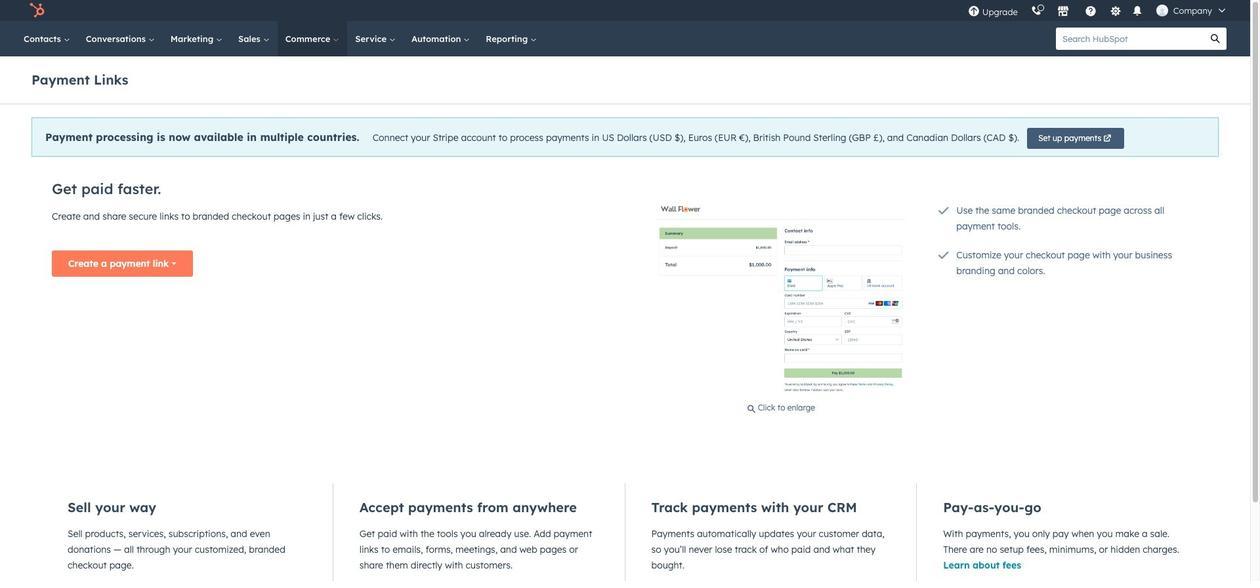 Task type: vqa. For each thing, say whether or not it's contained in the screenshot.
Jacob Simon 'image'
yes



Task type: locate. For each thing, give the bounding box(es) containing it.
menu
[[961, 0, 1235, 21]]

jacob simon image
[[1156, 5, 1168, 16]]



Task type: describe. For each thing, give the bounding box(es) containing it.
marketplaces image
[[1057, 6, 1069, 18]]

Search HubSpot search field
[[1056, 28, 1204, 50]]



